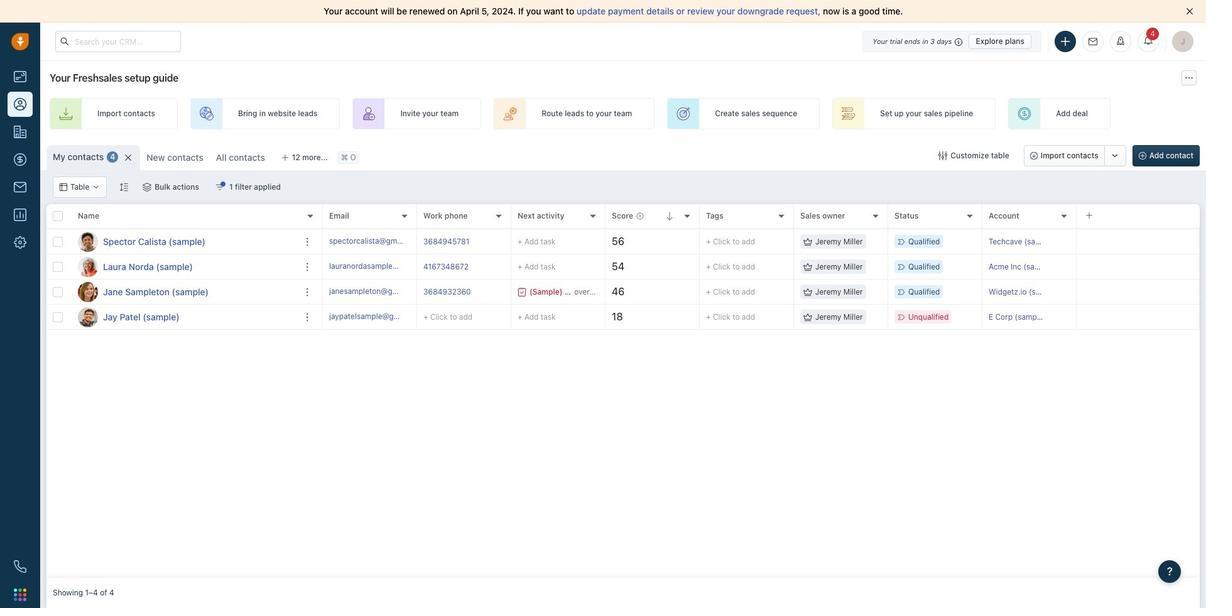 Task type: describe. For each thing, give the bounding box(es) containing it.
style_myh0__igzzd8unmi image
[[120, 183, 128, 191]]

freshworks switcher image
[[14, 589, 26, 601]]

j image
[[78, 307, 98, 327]]

phone element
[[8, 554, 33, 579]]

3 cell from the top
[[1077, 280, 1200, 304]]

Search your CRM... text field
[[55, 31, 181, 52]]

0 vertical spatial container_wx8msf4aqz5i3rn1 image
[[939, 151, 948, 160]]

what's new image
[[1117, 36, 1125, 45]]

1 cell from the top
[[1077, 229, 1200, 254]]

close image
[[1186, 8, 1194, 15]]

2 vertical spatial container_wx8msf4aqz5i3rn1 image
[[518, 287, 527, 296]]

phone image
[[14, 561, 26, 573]]

1 row group from the left
[[47, 229, 323, 330]]

j image
[[78, 282, 98, 302]]



Task type: locate. For each thing, give the bounding box(es) containing it.
press space to select this row. row
[[47, 229, 323, 255], [323, 229, 1200, 255], [47, 255, 323, 280], [323, 255, 1200, 280], [47, 280, 323, 305], [323, 280, 1200, 305], [47, 305, 323, 330], [323, 305, 1200, 330]]

4 cell from the top
[[1077, 305, 1200, 329]]

2 cell from the top
[[1077, 255, 1200, 279]]

cell
[[1077, 229, 1200, 254], [1077, 255, 1200, 279], [1077, 280, 1200, 304], [1077, 305, 1200, 329]]

container_wx8msf4aqz5i3rn1 image
[[939, 151, 948, 160], [216, 183, 224, 192], [518, 287, 527, 296]]

s image
[[78, 232, 98, 252]]

container_wx8msf4aqz5i3rn1 image
[[143, 183, 152, 192], [60, 183, 67, 191], [93, 183, 100, 191], [804, 237, 813, 246], [804, 262, 813, 271], [804, 287, 813, 296], [804, 313, 813, 321]]

2 row group from the left
[[323, 229, 1200, 330]]

column header
[[72, 204, 323, 229]]

1 vertical spatial container_wx8msf4aqz5i3rn1 image
[[216, 183, 224, 192]]

grid
[[47, 203, 1200, 578]]

0 horizontal spatial container_wx8msf4aqz5i3rn1 image
[[216, 183, 224, 192]]

2 horizontal spatial container_wx8msf4aqz5i3rn1 image
[[939, 151, 948, 160]]

row group
[[47, 229, 323, 330], [323, 229, 1200, 330]]

group
[[1024, 145, 1127, 167]]

row
[[47, 204, 323, 229]]

l image
[[78, 257, 98, 277]]

send email image
[[1089, 38, 1098, 46]]

1 horizontal spatial container_wx8msf4aqz5i3rn1 image
[[518, 287, 527, 296]]



